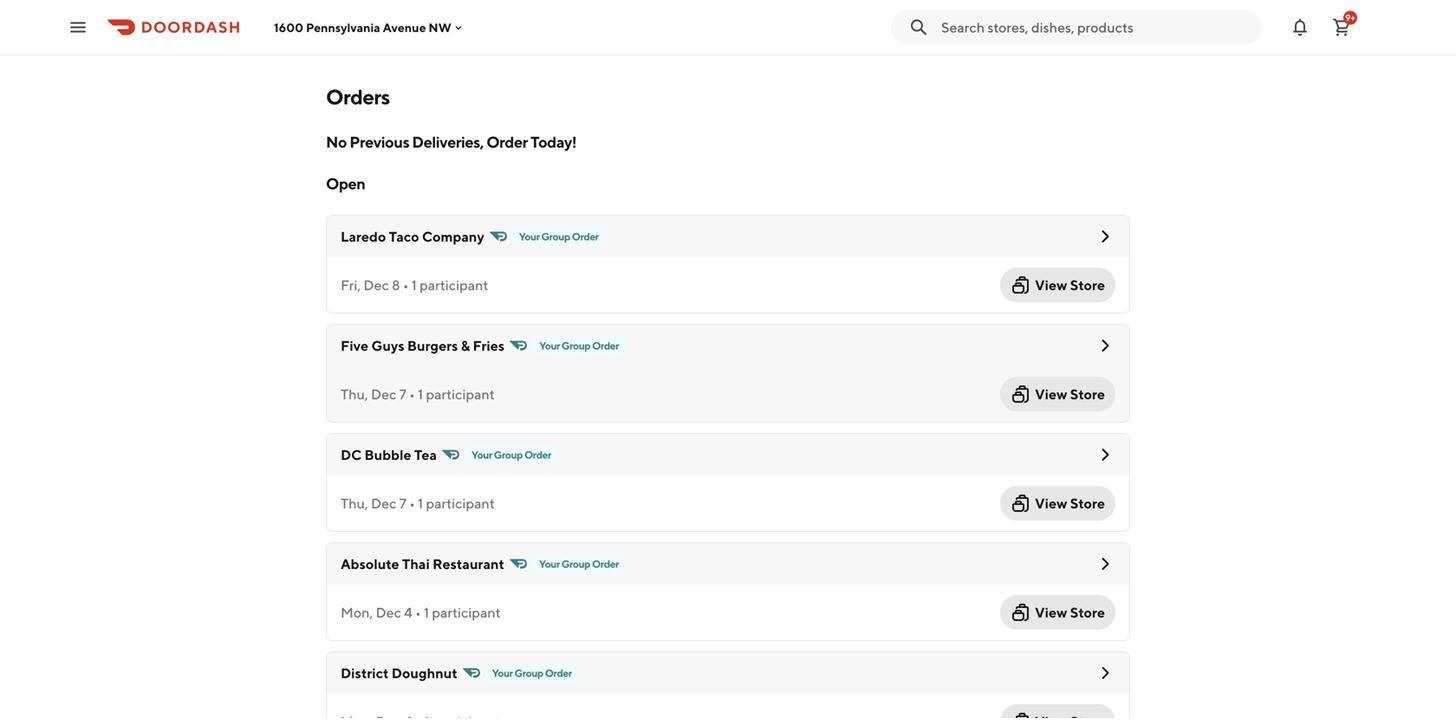 Task type: vqa. For each thing, say whether or not it's contained in the screenshot.
Sweet
no



Task type: locate. For each thing, give the bounding box(es) containing it.
2 view store link from the top
[[1001, 377, 1116, 412]]

order for tea
[[524, 449, 551, 461]]

1 down tea
[[418, 495, 423, 512]]

your group order for laredo taco company
[[519, 231, 599, 243]]

thu,
[[341, 386, 368, 403], [341, 495, 368, 512]]

your right tea
[[472, 449, 492, 461]]

absolute
[[341, 556, 399, 573]]

participant for company
[[420, 277, 489, 293]]

order for company
[[572, 231, 599, 243]]

0 vertical spatial thu,
[[341, 386, 368, 403]]

1 vertical spatial 7
[[399, 495, 407, 512]]

thu, dec 7 • 1 participant down tea
[[341, 495, 495, 512]]

group for five guys burgers & fries
[[562, 340, 591, 352]]

your group order
[[519, 231, 599, 243], [539, 340, 619, 352], [472, 449, 551, 461], [539, 558, 619, 570], [492, 668, 572, 680]]

3 store from the top
[[1071, 495, 1105, 512]]

store
[[1071, 277, 1105, 293], [1071, 386, 1105, 403], [1071, 495, 1105, 512], [1071, 605, 1105, 621]]

group
[[541, 231, 570, 243], [562, 340, 591, 352], [494, 449, 523, 461], [562, 558, 590, 570], [515, 668, 543, 680]]

1 right 8
[[412, 277, 417, 293]]

view for dc bubble tea
[[1035, 495, 1068, 512]]

7 down guys
[[399, 386, 407, 403]]

notification bell image
[[1290, 17, 1311, 38]]

1600 pennsylvania avenue nw
[[274, 20, 452, 34]]

store for laredo taco company
[[1071, 277, 1105, 293]]

4 view from the top
[[1035, 605, 1068, 621]]

1 for taco
[[412, 277, 417, 293]]

7 down dc bubble tea
[[399, 495, 407, 512]]

view
[[1035, 277, 1068, 293], [1035, 386, 1068, 403], [1035, 495, 1068, 512], [1035, 605, 1068, 621]]

1
[[412, 277, 417, 293], [418, 386, 423, 403], [418, 495, 423, 512], [424, 605, 429, 621]]

your right company
[[519, 231, 540, 243]]

your right doughnut
[[492, 668, 513, 680]]

7
[[399, 386, 407, 403], [399, 495, 407, 512]]

thu, down 'dc'
[[341, 495, 368, 512]]

order for burgers
[[592, 340, 619, 352]]

4 view store from the top
[[1035, 605, 1105, 621]]

burgers
[[407, 338, 458, 354]]

dec for laredo
[[364, 277, 389, 293]]

•
[[403, 277, 409, 293], [409, 386, 415, 403], [409, 495, 415, 512], [415, 605, 421, 621]]

your right fries
[[539, 340, 560, 352]]

bubble
[[365, 447, 411, 463]]

thu, down five
[[341, 386, 368, 403]]

Store search: begin typing to search for stores available on DoorDash text field
[[942, 18, 1252, 37]]

3 view store from the top
[[1035, 495, 1105, 512]]

4 view store link from the top
[[1001, 596, 1116, 630]]

3 view from the top
[[1035, 495, 1068, 512]]

open menu image
[[68, 17, 88, 38]]

view store link
[[1001, 268, 1116, 303], [1001, 377, 1116, 412], [1001, 486, 1116, 521], [1001, 596, 1116, 630]]

your for dc bubble tea
[[472, 449, 492, 461]]

dec down bubble
[[371, 495, 397, 512]]

1 vertical spatial thu, dec 7 • 1 participant
[[341, 495, 495, 512]]

participant down tea
[[426, 495, 495, 512]]

1 view store link from the top
[[1001, 268, 1116, 303]]

district
[[341, 665, 389, 682]]

9+ button
[[1325, 10, 1359, 45]]

• right 4
[[415, 605, 421, 621]]

order
[[487, 133, 528, 151], [572, 231, 599, 243], [592, 340, 619, 352], [524, 449, 551, 461], [592, 558, 619, 570], [545, 668, 572, 680]]

five
[[341, 338, 369, 354]]

deliveries,
[[412, 133, 484, 151]]

no
[[326, 133, 347, 151]]

thai
[[402, 556, 430, 573]]

1 7 from the top
[[399, 386, 407, 403]]

store for dc bubble tea
[[1071, 495, 1105, 512]]

• down five guys burgers & fries
[[409, 386, 415, 403]]

• for bubble
[[409, 495, 415, 512]]

dec left 4
[[376, 605, 401, 621]]

dec for dc
[[371, 495, 397, 512]]

your
[[519, 231, 540, 243], [539, 340, 560, 352], [472, 449, 492, 461], [539, 558, 560, 570], [492, 668, 513, 680]]

4 store from the top
[[1071, 605, 1105, 621]]

1 view store from the top
[[1035, 277, 1105, 293]]

view store for laredo taco company
[[1035, 277, 1105, 293]]

participant
[[420, 277, 489, 293], [426, 386, 495, 403], [426, 495, 495, 512], [432, 605, 501, 621]]

1 thu, from the top
[[341, 386, 368, 403]]

dec
[[364, 277, 389, 293], [371, 386, 397, 403], [371, 495, 397, 512], [376, 605, 401, 621]]

1600
[[274, 20, 304, 34]]

1 down five guys burgers & fries
[[418, 386, 423, 403]]

1 store from the top
[[1071, 277, 1105, 293]]

• down tea
[[409, 495, 415, 512]]

0 vertical spatial 7
[[399, 386, 407, 403]]

thu, dec 7 • 1 participant down five guys burgers & fries
[[341, 386, 495, 403]]

1 view from the top
[[1035, 277, 1068, 293]]

fri, dec 8 • 1 participant
[[341, 277, 489, 293]]

your group order for absolute thai restaurant
[[539, 558, 619, 570]]

your group order for district doughnut
[[492, 668, 572, 680]]

1 right 4
[[424, 605, 429, 621]]

2 thu, from the top
[[341, 495, 368, 512]]

1 vertical spatial thu,
[[341, 495, 368, 512]]

company
[[422, 228, 484, 245]]

participant down restaurant
[[432, 605, 501, 621]]

view for laredo taco company
[[1035, 277, 1068, 293]]

dec left 8
[[364, 277, 389, 293]]

• right 8
[[403, 277, 409, 293]]

participant down company
[[420, 277, 489, 293]]

your for district doughnut
[[492, 668, 513, 680]]

3 view store link from the top
[[1001, 486, 1116, 521]]

restaurant
[[433, 556, 505, 573]]

orders
[[326, 85, 390, 109]]

fries
[[473, 338, 505, 354]]

your right restaurant
[[539, 558, 560, 570]]

laredo taco company
[[341, 228, 484, 245]]

today!
[[531, 133, 577, 151]]

district doughnut
[[341, 665, 458, 682]]

absolute thai restaurant
[[341, 556, 505, 573]]

thu, dec 7 • 1 participant
[[341, 386, 495, 403], [341, 495, 495, 512]]

&
[[461, 338, 470, 354]]

2 store from the top
[[1071, 386, 1105, 403]]

2 thu, dec 7 • 1 participant from the top
[[341, 495, 495, 512]]

0 vertical spatial thu, dec 7 • 1 participant
[[341, 386, 495, 403]]

view store
[[1035, 277, 1105, 293], [1035, 386, 1105, 403], [1035, 495, 1105, 512], [1035, 605, 1105, 621]]



Task type: describe. For each thing, give the bounding box(es) containing it.
your group order for dc bubble tea
[[472, 449, 551, 461]]

dc bubble tea
[[341, 447, 437, 463]]

view store for dc bubble tea
[[1035, 495, 1105, 512]]

1 for thai
[[424, 605, 429, 621]]

laredo
[[341, 228, 386, 245]]

view store for absolute thai restaurant
[[1035, 605, 1105, 621]]

1600 pennsylvania avenue nw button
[[274, 20, 465, 34]]

dc
[[341, 447, 362, 463]]

1 for bubble
[[418, 495, 423, 512]]

2 7 from the top
[[399, 495, 407, 512]]

8
[[392, 277, 400, 293]]

avenue
[[383, 20, 426, 34]]

2 view store from the top
[[1035, 386, 1105, 403]]

group for absolute thai restaurant
[[562, 558, 590, 570]]

view store link for restaurant
[[1001, 596, 1116, 630]]

your for laredo taco company
[[519, 231, 540, 243]]

4
[[404, 605, 413, 621]]

1 thu, dec 7 • 1 participant from the top
[[341, 386, 495, 403]]

previous
[[350, 133, 409, 151]]

order for restaurant
[[592, 558, 619, 570]]

• for taco
[[403, 277, 409, 293]]

nw
[[429, 20, 452, 34]]

taco
[[389, 228, 419, 245]]

open
[[326, 174, 365, 193]]

participant down &
[[426, 386, 495, 403]]

dec for absolute
[[376, 605, 401, 621]]

guys
[[371, 338, 405, 354]]

dec down guys
[[371, 386, 397, 403]]

your group order for five guys burgers & fries
[[539, 340, 619, 352]]

store for absolute thai restaurant
[[1071, 605, 1105, 621]]

tea
[[414, 447, 437, 463]]

five guys burgers & fries
[[341, 338, 505, 354]]

group for dc bubble tea
[[494, 449, 523, 461]]

9+
[[1346, 13, 1356, 23]]

view store link for company
[[1001, 268, 1116, 303]]

mon,
[[341, 605, 373, 621]]

fri,
[[341, 277, 361, 293]]

your for absolute thai restaurant
[[539, 558, 560, 570]]

mon, dec 4 • 1 participant
[[341, 605, 501, 621]]

doughnut
[[392, 665, 458, 682]]

group for laredo taco company
[[541, 231, 570, 243]]

view store link for tea
[[1001, 486, 1116, 521]]

pennsylvania
[[306, 20, 380, 34]]

no previous deliveries, order today!
[[326, 133, 577, 151]]

view for absolute thai restaurant
[[1035, 605, 1068, 621]]

group for district doughnut
[[515, 668, 543, 680]]

your for five guys burgers & fries
[[539, 340, 560, 352]]

• for thai
[[415, 605, 421, 621]]

participant for tea
[[426, 495, 495, 512]]

participant for restaurant
[[432, 605, 501, 621]]

1 items, open order cart image
[[1332, 17, 1352, 38]]

2 view from the top
[[1035, 386, 1068, 403]]



